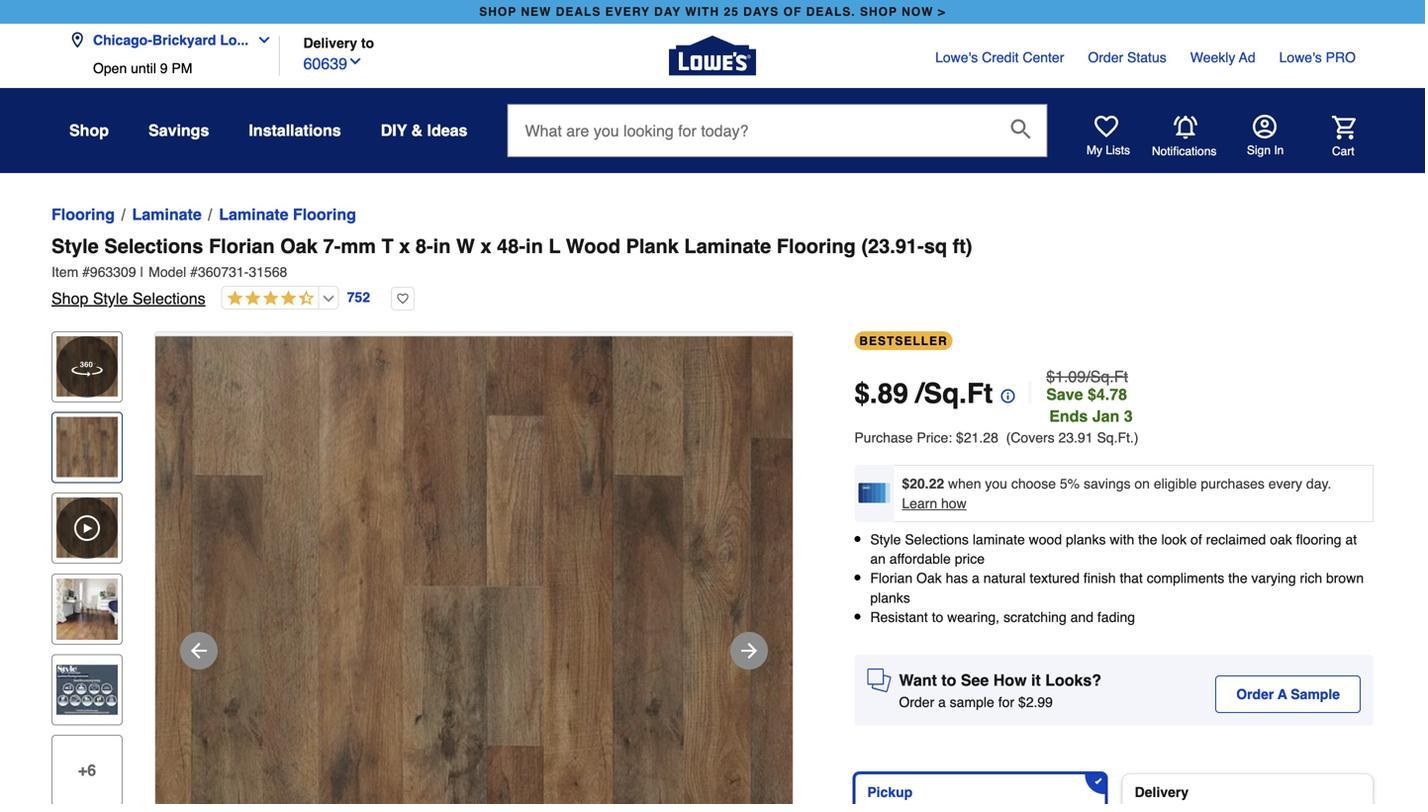 Task type: describe. For each thing, give the bounding box(es) containing it.
lowe's home improvement account image
[[1253, 115, 1277, 139]]

1 in from the left
[[433, 235, 451, 258]]

a inside want to see how it looks? order a sample for $ 2.99
[[938, 695, 946, 711]]

1 shop from the left
[[479, 5, 517, 19]]

$1.09
[[1047, 368, 1086, 386]]

laminate for laminate
[[132, 205, 202, 224]]

1 vertical spatial the
[[1229, 571, 1248, 587]]

in
[[1274, 144, 1284, 157]]

how
[[941, 496, 967, 512]]

option group containing pickup
[[847, 766, 1382, 805]]

to for delivery
[[361, 35, 374, 51]]

flooring
[[1297, 532, 1342, 548]]

0 horizontal spatial $
[[855, 378, 870, 410]]

>
[[938, 5, 946, 19]]

order inside want to see how it looks? order a sample for $ 2.99
[[899, 695, 935, 711]]

order status
[[1088, 49, 1167, 65]]

laminate flooring
[[219, 205, 356, 224]]

1 vertical spatial planks
[[871, 590, 911, 606]]

arrow right image
[[738, 640, 761, 663]]

pm
[[172, 60, 192, 76]]

to for want
[[942, 672, 957, 690]]

lowe's credit center
[[936, 49, 1065, 65]]

selections for an
[[905, 532, 969, 548]]

lowe's home improvement notification center image
[[1174, 116, 1198, 139]]

purchase
[[855, 430, 913, 446]]

plank
[[626, 235, 679, 258]]

lowe's for lowe's credit center
[[936, 49, 978, 65]]

wood
[[1029, 532, 1062, 548]]

style selections  #360731-31568 image
[[155, 333, 793, 805]]

sq.ft.
[[1097, 430, 1134, 446]]

shop for shop style selections
[[51, 290, 88, 308]]

sign in
[[1247, 144, 1284, 157]]

rich
[[1300, 571, 1323, 587]]

want
[[899, 672, 937, 690]]

chicago-brickyard lo...
[[93, 32, 249, 48]]

wearing,
[[948, 610, 1000, 626]]

weekly ad link
[[1191, 48, 1256, 67]]

with
[[1110, 532, 1135, 548]]

lowe's for lowe's pro
[[1280, 49, 1322, 65]]

25
[[724, 5, 739, 19]]

that
[[1120, 571, 1143, 587]]

w
[[456, 235, 475, 258]]

1 x from the left
[[399, 235, 410, 258]]

1 # from the left
[[82, 264, 90, 280]]

location image
[[69, 32, 85, 48]]

florian inside style selections florian oak 7-mm t x 8-in w x 48-in l wood plank laminate flooring (23.91-sq ft) item # 963309 | model # 360731-31568
[[209, 235, 275, 258]]

finish
[[1084, 571, 1116, 587]]

lowe's home improvement logo image
[[669, 12, 756, 99]]

8-
[[416, 235, 433, 258]]

textured
[[1030, 571, 1080, 587]]

)
[[1134, 430, 1139, 446]]

4.4 stars image
[[222, 290, 314, 308]]

laminate
[[973, 532, 1025, 548]]

$20.22
[[902, 476, 945, 492]]

new
[[521, 5, 552, 19]]

laminate inside style selections florian oak 7-mm t x 8-in w x 48-in l wood plank laminate flooring (23.91-sq ft) item # 963309 | model # 360731-31568
[[684, 235, 771, 258]]

5%
[[1060, 476, 1080, 492]]

ad
[[1239, 49, 1256, 65]]

chevron down image inside 60639 button
[[347, 53, 363, 69]]

style for florian
[[51, 235, 99, 258]]

+6 button
[[51, 736, 123, 805]]

shop style selections
[[51, 290, 206, 308]]

installations button
[[249, 113, 341, 148]]

oak inside style selections laminate wood planks with the look of reclaimed oak flooring at an affordable price florian oak has a natural textured finish that compliments the varying rich brown planks resistant to wearing, scratching and fading
[[917, 571, 942, 587]]

scratching
[[1004, 610, 1067, 626]]

reclaimed
[[1206, 532, 1266, 548]]

(covers
[[1006, 430, 1055, 446]]

1 horizontal spatial |
[[1027, 377, 1035, 411]]

look
[[1162, 532, 1187, 548]]

savings
[[1084, 476, 1131, 492]]

weekly
[[1191, 49, 1236, 65]]

2 in from the left
[[526, 235, 543, 258]]

shop for shop
[[69, 121, 109, 140]]

order a sample
[[1237, 687, 1340, 703]]

360731-
[[198, 264, 249, 280]]

delivery for delivery
[[1135, 785, 1189, 801]]

0 vertical spatial planks
[[1066, 532, 1106, 548]]

$20.22 when you choose 5% savings on eligible purchases every day. learn how
[[902, 476, 1332, 512]]

$ inside want to see how it looks? order a sample for $ 2.99
[[1019, 695, 1026, 711]]

0 horizontal spatial sq.ft
[[924, 378, 993, 410]]

fading
[[1098, 610, 1136, 626]]

resistant
[[871, 610, 928, 626]]

2.99
[[1026, 695, 1053, 711]]

my lists
[[1087, 144, 1131, 157]]

89
[[878, 378, 909, 410]]

23.91
[[1059, 430, 1094, 446]]

save
[[1047, 386, 1084, 404]]

sample
[[950, 695, 995, 711]]

learn how button
[[902, 494, 967, 514]]

center
[[1023, 49, 1065, 65]]

to inside style selections laminate wood planks with the look of reclaimed oak flooring at an affordable price florian oak has a natural textured finish that compliments the varying rich brown planks resistant to wearing, scratching and fading
[[932, 610, 944, 626]]

$21.28
[[956, 430, 999, 446]]

compliments
[[1147, 571, 1225, 587]]

| inside style selections florian oak 7-mm t x 8-in w x 48-in l wood plank laminate flooring (23.91-sq ft) item # 963309 | model # 360731-31568
[[140, 264, 144, 280]]

lowe's credit center link
[[936, 48, 1065, 67]]

purchases
[[1201, 476, 1265, 492]]

style selections laminate wood planks with the look of reclaimed oak flooring at an affordable price florian oak has a natural textured finish that compliments the varying rich brown planks resistant to wearing, scratching and fading
[[871, 532, 1364, 626]]

lowe's home improvement lists image
[[1095, 115, 1119, 139]]

lists
[[1106, 144, 1131, 157]]

lowe's pro
[[1280, 49, 1356, 65]]

2 shop from the left
[[860, 5, 898, 19]]

shop new deals every day with 25 days of deals. shop now >
[[479, 5, 946, 19]]

0 horizontal spatial flooring
[[51, 205, 115, 224]]

florian inside style selections laminate wood planks with the look of reclaimed oak flooring at an affordable price florian oak has a natural textured finish that compliments the varying rich brown planks resistant to wearing, scratching and fading
[[871, 571, 913, 587]]

days
[[744, 5, 779, 19]]

arrow left image
[[187, 640, 211, 663]]

want to see how it looks? order a sample for $ 2.99
[[899, 672, 1102, 711]]



Task type: locate. For each thing, give the bounding box(es) containing it.
1 vertical spatial style
[[93, 290, 128, 308]]

&
[[411, 121, 423, 140]]

flooring up item
[[51, 205, 115, 224]]

0 horizontal spatial the
[[1139, 532, 1158, 548]]

flooring
[[51, 205, 115, 224], [293, 205, 356, 224], [777, 235, 856, 258]]

sign in button
[[1247, 115, 1284, 158]]

0 vertical spatial florian
[[209, 235, 275, 258]]

$ left 89
[[855, 378, 870, 410]]

1 horizontal spatial the
[[1229, 571, 1248, 587]]

style selections  #360731-31568 - thumbnail2 image
[[56, 579, 118, 640]]

sample
[[1291, 687, 1340, 703]]

shop left the now
[[860, 5, 898, 19]]

/ right 89
[[916, 378, 924, 410]]

1 vertical spatial oak
[[917, 571, 942, 587]]

60639
[[303, 54, 347, 73]]

weekly ad
[[1191, 49, 1256, 65]]

info image
[[993, 382, 1015, 403]]

chevron down image inside chicago-brickyard lo... button
[[249, 32, 272, 48]]

0 horizontal spatial /
[[916, 378, 924, 410]]

every
[[606, 5, 650, 19]]

/ inside $1.09 / sq.ft save $4.78 ends jan 3
[[1086, 368, 1091, 386]]

t
[[382, 235, 394, 258]]

1 vertical spatial to
[[932, 610, 944, 626]]

price:
[[917, 430, 953, 446]]

oak inside style selections florian oak 7-mm t x 8-in w x 48-in l wood plank laminate flooring (23.91-sq ft) item # 963309 | model # 360731-31568
[[280, 235, 318, 258]]

| right info image
[[1027, 377, 1035, 411]]

order left status
[[1088, 49, 1124, 65]]

selections inside style selections florian oak 7-mm t x 8-in w x 48-in l wood plank laminate flooring (23.91-sq ft) item # 963309 | model # 360731-31568
[[104, 235, 203, 258]]

the left varying
[[1229, 571, 1248, 587]]

0 horizontal spatial chevron down image
[[249, 32, 272, 48]]

cart
[[1333, 144, 1355, 158]]

2 # from the left
[[190, 264, 198, 280]]

$1.09 / sq.ft save $4.78 ends jan 3
[[1047, 368, 1133, 426]]

0 vertical spatial $
[[855, 378, 870, 410]]

1 horizontal spatial laminate
[[219, 205, 289, 224]]

choose
[[1012, 476, 1056, 492]]

# right model
[[190, 264, 198, 280]]

laminate up model
[[132, 205, 202, 224]]

1 vertical spatial a
[[938, 695, 946, 711]]

31568
[[249, 264, 287, 280]]

sq.ft up $21.28
[[924, 378, 993, 410]]

$ . 89 / sq.ft
[[855, 378, 993, 410]]

1 horizontal spatial $
[[1019, 695, 1026, 711]]

see
[[961, 672, 989, 690]]

in left w
[[433, 235, 451, 258]]

0 horizontal spatial delivery
[[303, 35, 357, 51]]

flooring up 7-
[[293, 205, 356, 224]]

selections down model
[[132, 290, 206, 308]]

of
[[1191, 532, 1203, 548]]

0 vertical spatial oak
[[280, 235, 318, 258]]

oak left 7-
[[280, 235, 318, 258]]

pro
[[1326, 49, 1356, 65]]

laminate inside laminate flooring link
[[219, 205, 289, 224]]

sample image
[[868, 669, 891, 693]]

selections for in
[[104, 235, 203, 258]]

1 horizontal spatial lowe's
[[1280, 49, 1322, 65]]

order a sample button
[[1216, 676, 1361, 714]]

flooring inside style selections florian oak 7-mm t x 8-in w x 48-in l wood plank laminate flooring (23.91-sq ft) item # 963309 | model # 360731-31568
[[777, 235, 856, 258]]

style inside style selections florian oak 7-mm t x 8-in w x 48-in l wood plank laminate flooring (23.91-sq ft) item # 963309 | model # 360731-31568
[[51, 235, 99, 258]]

#
[[82, 264, 90, 280], [190, 264, 198, 280]]

2 lowe's from the left
[[1280, 49, 1322, 65]]

selections up model
[[104, 235, 203, 258]]

0 horizontal spatial planks
[[871, 590, 911, 606]]

a
[[1278, 687, 1288, 703]]

0 vertical spatial delivery
[[303, 35, 357, 51]]

1 horizontal spatial florian
[[871, 571, 913, 587]]

style inside style selections laminate wood planks with the look of reclaimed oak flooring at an affordable price florian oak has a natural textured finish that compliments the varying rich brown planks resistant to wearing, scratching and fading
[[871, 532, 901, 548]]

you
[[985, 476, 1008, 492]]

flooring left "(23.91-"
[[777, 235, 856, 258]]

2 vertical spatial to
[[942, 672, 957, 690]]

open
[[93, 60, 127, 76]]

1 vertical spatial shop
[[51, 290, 88, 308]]

chicago-
[[93, 32, 152, 48]]

style up an
[[871, 532, 901, 548]]

$
[[855, 378, 870, 410], [1019, 695, 1026, 711]]

laminate for laminate flooring
[[219, 205, 289, 224]]

shop down "open"
[[69, 121, 109, 140]]

until
[[131, 60, 156, 76]]

ends
[[1050, 407, 1088, 426]]

1 horizontal spatial order
[[1088, 49, 1124, 65]]

option group
[[847, 766, 1382, 805]]

1 horizontal spatial flooring
[[293, 205, 356, 224]]

chevron down image
[[249, 32, 272, 48], [347, 53, 363, 69]]

it
[[1032, 672, 1041, 690]]

0 horizontal spatial x
[[399, 235, 410, 258]]

1 vertical spatial delivery
[[1135, 785, 1189, 801]]

chevron down image down delivery to
[[347, 53, 363, 69]]

/ right save
[[1086, 368, 1091, 386]]

$ right for at the bottom
[[1019, 695, 1026, 711]]

1 horizontal spatial #
[[190, 264, 198, 280]]

model
[[149, 264, 186, 280]]

item
[[51, 264, 78, 280]]

# right item
[[82, 264, 90, 280]]

jan
[[1093, 407, 1120, 426]]

a
[[972, 571, 980, 587], [938, 695, 946, 711]]

(23.91-
[[862, 235, 924, 258]]

2 horizontal spatial laminate
[[684, 235, 771, 258]]

planks up resistant
[[871, 590, 911, 606]]

order for order a sample
[[1237, 687, 1274, 703]]

in left l
[[526, 235, 543, 258]]

shop left new
[[479, 5, 517, 19]]

diy
[[381, 121, 407, 140]]

2 x from the left
[[481, 235, 492, 258]]

0 horizontal spatial #
[[82, 264, 90, 280]]

for
[[999, 695, 1015, 711]]

the right the with
[[1139, 532, 1158, 548]]

delivery for delivery to
[[303, 35, 357, 51]]

learn
[[902, 496, 938, 512]]

0 vertical spatial style
[[51, 235, 99, 258]]

day.
[[1307, 476, 1332, 492]]

to inside want to see how it looks? order a sample for $ 2.99
[[942, 672, 957, 690]]

x right w
[[481, 235, 492, 258]]

lowe's home improvement cart image
[[1333, 116, 1356, 139]]

7-
[[323, 235, 341, 258]]

0 vertical spatial shop
[[69, 121, 109, 140]]

shop new deals every day with 25 days of deals. shop now > link
[[475, 0, 950, 24]]

1 vertical spatial chevron down image
[[347, 53, 363, 69]]

1 lowe's from the left
[[936, 49, 978, 65]]

1 horizontal spatial planks
[[1066, 532, 1106, 548]]

0 horizontal spatial florian
[[209, 235, 275, 258]]

and
[[1071, 610, 1094, 626]]

order down want
[[899, 695, 935, 711]]

affordable
[[890, 552, 951, 567]]

1 horizontal spatial x
[[481, 235, 492, 258]]

order inside button
[[1237, 687, 1274, 703]]

order status link
[[1088, 48, 1167, 67]]

sq.ft
[[1091, 368, 1128, 386], [924, 378, 993, 410]]

Search Query text field
[[508, 105, 995, 156]]

delivery inside option group
[[1135, 785, 1189, 801]]

laminate up 31568
[[219, 205, 289, 224]]

the
[[1139, 532, 1158, 548], [1229, 571, 1248, 587]]

0 vertical spatial a
[[972, 571, 980, 587]]

style selections  #360731-31568 - thumbnail image
[[56, 417, 118, 479]]

how
[[994, 672, 1027, 690]]

florian up 360731-
[[209, 235, 275, 258]]

laminate up item number 9 6 3 3 0 9 and model number 3 6 0 7 3 1 - 3 1 5 6 8 element
[[684, 235, 771, 258]]

style selections  #360731-31568 - thumbnail3 image
[[56, 660, 118, 721]]

1 vertical spatial selections
[[132, 290, 206, 308]]

1 horizontal spatial chevron down image
[[347, 53, 363, 69]]

0 vertical spatial the
[[1139, 532, 1158, 548]]

style
[[51, 235, 99, 258], [93, 290, 128, 308], [871, 532, 901, 548]]

varying
[[1252, 571, 1297, 587]]

style selections florian oak 7-mm t x 8-in w x 48-in l wood plank laminate flooring (23.91-sq ft) item # 963309 | model # 360731-31568
[[51, 235, 973, 280]]

0 horizontal spatial shop
[[479, 5, 517, 19]]

natural
[[984, 571, 1026, 587]]

| left model
[[140, 264, 144, 280]]

0 horizontal spatial order
[[899, 695, 935, 711]]

2 vertical spatial selections
[[905, 532, 969, 548]]

brown
[[1327, 571, 1364, 587]]

chicago-brickyard lo... button
[[69, 20, 280, 60]]

x right 't'
[[399, 235, 410, 258]]

style for laminate
[[871, 532, 901, 548]]

order inside "link"
[[1088, 49, 1124, 65]]

x
[[399, 235, 410, 258], [481, 235, 492, 258]]

0 horizontal spatial laminate
[[132, 205, 202, 224]]

oak
[[1270, 532, 1293, 548]]

selections
[[104, 235, 203, 258], [132, 290, 206, 308], [905, 532, 969, 548]]

lowe's left credit
[[936, 49, 978, 65]]

at
[[1346, 532, 1357, 548]]

0 horizontal spatial in
[[433, 235, 451, 258]]

1 horizontal spatial in
[[526, 235, 543, 258]]

a left "sample" at the bottom of the page
[[938, 695, 946, 711]]

of
[[784, 5, 802, 19]]

sq.ft inside $1.09 / sq.ft save $4.78 ends jan 3
[[1091, 368, 1128, 386]]

0 horizontal spatial a
[[938, 695, 946, 711]]

savings
[[148, 121, 209, 140]]

deals.
[[806, 5, 856, 19]]

ft)
[[953, 235, 973, 258]]

a right has
[[972, 571, 980, 587]]

1 horizontal spatial a
[[972, 571, 980, 587]]

2 horizontal spatial order
[[1237, 687, 1274, 703]]

search image
[[1011, 119, 1031, 139]]

style up item
[[51, 235, 99, 258]]

pickup
[[868, 785, 913, 801]]

status
[[1128, 49, 1167, 65]]

0 vertical spatial selections
[[104, 235, 203, 258]]

shop down item
[[51, 290, 88, 308]]

60639 button
[[303, 50, 363, 76]]

purchase price: $21.28 (covers 23.91 sq.ft. )
[[855, 430, 1139, 446]]

sq
[[924, 235, 947, 258]]

2 horizontal spatial flooring
[[777, 235, 856, 258]]

0 horizontal spatial |
[[140, 264, 144, 280]]

delivery to
[[303, 35, 374, 51]]

1 horizontal spatial oak
[[917, 571, 942, 587]]

1 horizontal spatial /
[[1086, 368, 1091, 386]]

style down "963309"
[[93, 290, 128, 308]]

flooring link
[[51, 203, 115, 227]]

item number 9 6 3 3 0 9 and model number 3 6 0 7 3 1 - 3 1 5 6 8 element
[[51, 262, 1374, 282]]

heart outline image
[[391, 287, 415, 311]]

in
[[433, 235, 451, 258], [526, 235, 543, 258]]

1 horizontal spatial shop
[[860, 5, 898, 19]]

l
[[549, 235, 561, 258]]

florian down an
[[871, 571, 913, 587]]

now
[[902, 5, 934, 19]]

2 vertical spatial style
[[871, 532, 901, 548]]

diy & ideas
[[381, 121, 468, 140]]

0 horizontal spatial oak
[[280, 235, 318, 258]]

laminate
[[132, 205, 202, 224], [219, 205, 289, 224], [684, 235, 771, 258]]

1 horizontal spatial delivery
[[1135, 785, 1189, 801]]

lowe's left pro
[[1280, 49, 1322, 65]]

1 vertical spatial florian
[[871, 571, 913, 587]]

1 vertical spatial $
[[1019, 695, 1026, 711]]

oak down affordable at the right bottom of the page
[[917, 571, 942, 587]]

1 vertical spatial |
[[1027, 377, 1035, 411]]

planks left the with
[[1066, 532, 1106, 548]]

.
[[870, 378, 878, 410]]

0 vertical spatial chevron down image
[[249, 32, 272, 48]]

1 horizontal spatial sq.ft
[[1091, 368, 1128, 386]]

deals
[[556, 5, 601, 19]]

0 horizontal spatial lowe's
[[936, 49, 978, 65]]

order left a
[[1237, 687, 1274, 703]]

lo...
[[220, 32, 249, 48]]

sign
[[1247, 144, 1271, 157]]

chevron down image right brickyard on the left top of the page
[[249, 32, 272, 48]]

selections inside style selections laminate wood planks with the look of reclaimed oak flooring at an affordable price florian oak has a natural textured finish that compliments the varying rich brown planks resistant to wearing, scratching and fading
[[905, 532, 969, 548]]

None search field
[[507, 104, 1048, 173]]

lowe's pro link
[[1280, 48, 1356, 67]]

delivery
[[303, 35, 357, 51], [1135, 785, 1189, 801]]

lowe's
[[936, 49, 978, 65], [1280, 49, 1322, 65]]

0 vertical spatial |
[[140, 264, 144, 280]]

selections up affordable at the right bottom of the page
[[905, 532, 969, 548]]

order for order status
[[1088, 49, 1124, 65]]

open until 9 pm
[[93, 60, 192, 76]]

sq.ft up the jan
[[1091, 368, 1128, 386]]

on
[[1135, 476, 1150, 492]]

has
[[946, 571, 968, 587]]

0 vertical spatial to
[[361, 35, 374, 51]]

a inside style selections laminate wood planks with the look of reclaimed oak flooring at an affordable price florian oak has a natural textured finish that compliments the varying rich brown planks resistant to wearing, scratching and fading
[[972, 571, 980, 587]]



Task type: vqa. For each thing, say whether or not it's contained in the screenshot.
F e e d b a c k button
no



